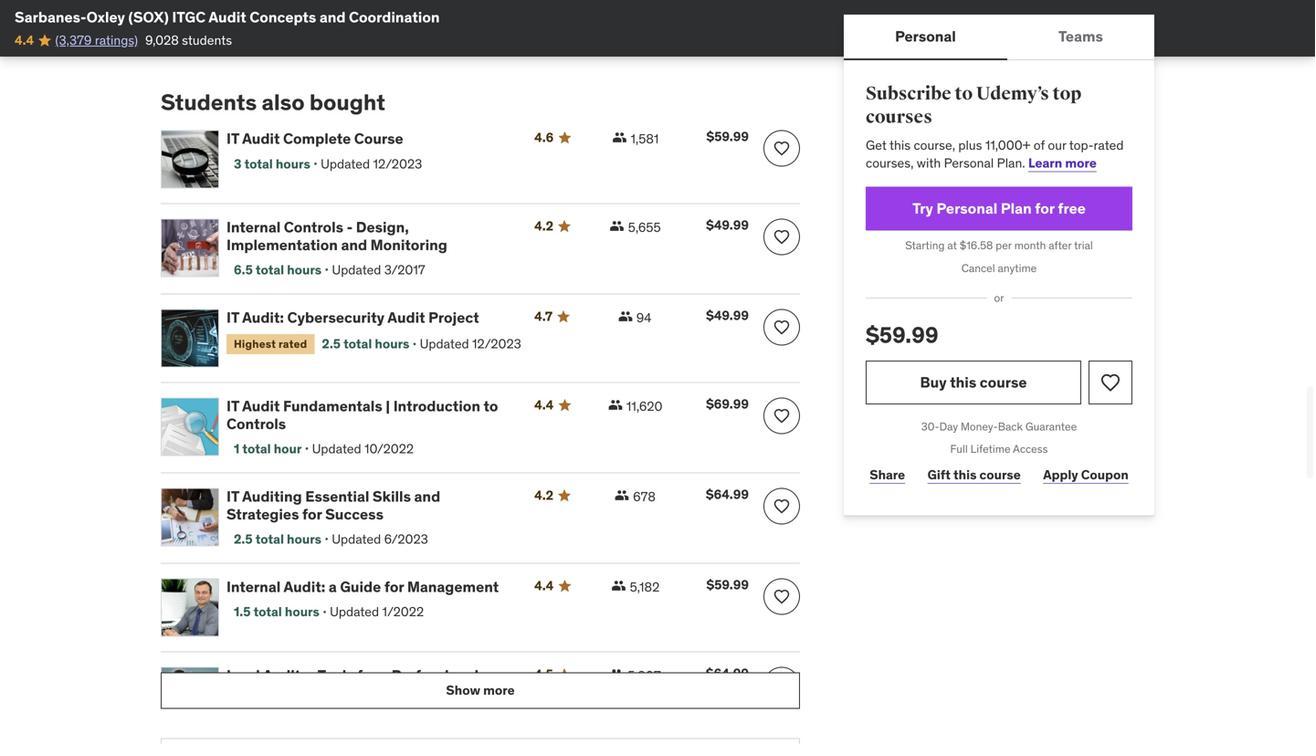 Task type: locate. For each thing, give the bounding box(es) containing it.
2 internal from the top
[[227, 578, 281, 596]]

$49.99 right 5,655 on the top of the page
[[706, 217, 749, 233]]

internal inside lead auditor tools for a professional internal audit
[[227, 684, 281, 703]]

2 4.2 from the top
[[534, 487, 554, 504]]

0 horizontal spatial more
[[483, 682, 515, 699]]

personal down plus
[[944, 155, 994, 171]]

1 vertical spatial controls
[[227, 414, 286, 433]]

1 horizontal spatial compliance
[[315, 0, 383, 5]]

analysts
[[190, 6, 238, 23]]

or
[[994, 291, 1004, 305]]

0 horizontal spatial managers,
[[386, 0, 445, 5]]

audit:
[[242, 308, 284, 327], [284, 578, 325, 596]]

12/2023 down course
[[373, 156, 422, 172]]

1 horizontal spatial accountants,
[[709, 0, 784, 5]]

for inside it auditing essential skills and strategies for success
[[302, 505, 322, 524]]

2 vertical spatial 4.4
[[534, 578, 554, 594]]

0 vertical spatial controls
[[284, 218, 343, 237]]

1 accountants, from the left
[[524, 0, 599, 5]]

1 vertical spatial 2.5
[[234, 531, 253, 548]]

0 horizontal spatial a
[[329, 578, 337, 596]]

hours for essential
[[287, 531, 321, 548]]

0 horizontal spatial show
[[161, 33, 195, 50]]

1 $49.99 from the top
[[706, 217, 749, 233]]

updated 6/2023
[[332, 531, 428, 548]]

$69.99
[[706, 396, 749, 412]]

internal inside internal controls - design, implementation and monitoring
[[227, 218, 281, 237]]

buy this course button
[[866, 361, 1081, 405]]

1 vertical spatial more
[[483, 682, 515, 699]]

4.4 down sarbanes-
[[15, 32, 34, 48]]

show inside 'button'
[[446, 682, 480, 699]]

1 $64.99 from the top
[[706, 486, 749, 503]]

cancel
[[962, 261, 995, 275]]

1 horizontal spatial 2.5 total hours
[[322, 336, 410, 352]]

updated down the internal controls - design, implementation and monitoring link at the left of page
[[332, 262, 381, 278]]

1 vertical spatial course
[[980, 467, 1021, 483]]

hours down "implementation"
[[287, 262, 322, 278]]

learn
[[1028, 155, 1062, 171]]

personal
[[895, 27, 956, 46], [944, 155, 994, 171], [937, 199, 998, 218]]

this inside button
[[950, 373, 977, 392]]

hours
[[276, 156, 310, 172], [287, 262, 322, 278], [375, 336, 410, 352], [287, 531, 321, 548], [285, 604, 320, 620]]

internal up 1.5
[[227, 578, 281, 596]]

2.5 total hours for updated 6/2023
[[234, 531, 321, 548]]

0 vertical spatial a
[[329, 578, 337, 596]]

personal inside button
[[895, 27, 956, 46]]

2.5 total hours
[[322, 336, 410, 352], [234, 531, 321, 548]]

2 vertical spatial internal
[[227, 684, 281, 703]]

personal up the $16.58
[[937, 199, 998, 218]]

2 course from the top
[[980, 467, 1021, 483]]

more inside 'button'
[[483, 682, 515, 699]]

total right 3
[[244, 156, 273, 172]]

and up updated 3/2017 in the left top of the page
[[341, 235, 367, 254]]

compliance up sox
[[315, 0, 383, 5]]

1.5
[[234, 604, 251, 620]]

updated up introduction
[[420, 336, 469, 352]]

audit right lead
[[284, 684, 321, 703]]

6/2023
[[384, 531, 428, 548]]

bought
[[310, 88, 385, 116]]

more
[[1065, 155, 1097, 171], [483, 682, 515, 699]]

2 horizontal spatial managers,
[[646, 0, 706, 5]]

updated down it audit fundamentals | introduction to controls
[[312, 441, 361, 457]]

course up back
[[980, 373, 1027, 392]]

30-
[[921, 420, 939, 434]]

xsmall image for it audit complete course
[[612, 130, 627, 145]]

1 horizontal spatial 2.5
[[322, 336, 341, 352]]

updated for design,
[[332, 262, 381, 278]]

0 horizontal spatial itgc
[[172, 8, 206, 26]]

show inside "button"
[[161, 33, 195, 50]]

0 vertical spatial course
[[980, 373, 1027, 392]]

1 horizontal spatial 12/2023
[[472, 336, 521, 352]]

3 internal from the top
[[227, 684, 281, 703]]

it inside it auditing essential skills and strategies for success
[[227, 487, 239, 506]]

coupon
[[1081, 467, 1129, 483]]

1 vertical spatial 4.4
[[534, 397, 554, 413]]

xsmall image left 5,907
[[609, 667, 624, 682]]

to right introduction
[[484, 397, 498, 416]]

2.5 total hours down strategies
[[234, 531, 321, 548]]

wishlist image for for
[[773, 588, 791, 606]]

updated 10/2022
[[312, 441, 414, 457]]

course
[[980, 373, 1027, 392], [980, 467, 1021, 483]]

0 horizontal spatial to
[[484, 397, 498, 416]]

1,581
[[631, 131, 659, 147]]

lifetime
[[971, 442, 1011, 456]]

audit up '1 total hour'
[[242, 397, 280, 416]]

guarantee
[[1026, 420, 1077, 434]]

1 vertical spatial this
[[950, 373, 977, 392]]

3
[[234, 156, 242, 172]]

course down lifetime
[[980, 467, 1021, 483]]

0 horizontal spatial project
[[429, 308, 479, 327]]

11,000+
[[985, 137, 1031, 153]]

1 horizontal spatial more
[[1065, 155, 1097, 171]]

hours down it auditing essential skills and strategies for success
[[287, 531, 321, 548]]

total down strategies
[[255, 531, 284, 548]]

1 vertical spatial show
[[446, 682, 480, 699]]

updated 12/2023 up introduction
[[420, 336, 521, 352]]

for left free
[[1035, 199, 1055, 218]]

1 course from the top
[[980, 373, 1027, 392]]

learn more link
[[1028, 155, 1097, 171]]

apply coupon
[[1043, 467, 1129, 483]]

2 vertical spatial this
[[954, 467, 977, 483]]

xsmall image right less
[[226, 35, 241, 49]]

a
[[329, 578, 337, 596], [380, 666, 388, 685]]

2.5
[[322, 336, 341, 352], [234, 531, 253, 548]]

hours right 1.5
[[285, 604, 320, 620]]

tab list
[[844, 15, 1154, 60]]

this inside get this course, plus 11,000+ of our top-rated courses, with personal plan.
[[890, 137, 911, 153]]

updated down success
[[332, 531, 381, 548]]

rated right highest
[[279, 337, 307, 351]]

total
[[244, 156, 273, 172], [256, 262, 284, 278], [344, 336, 372, 352], [242, 441, 271, 457], [255, 531, 284, 548], [254, 604, 282, 620]]

this right gift
[[954, 467, 977, 483]]

cybersecurity
[[287, 308, 385, 327]]

1 horizontal spatial to
[[955, 83, 973, 105]]

12/2023
[[373, 156, 422, 172], [472, 336, 521, 352]]

0 vertical spatial 4.2
[[534, 218, 554, 234]]

this for buy
[[950, 373, 977, 392]]

starting at $16.58 per month after trial cancel anytime
[[905, 238, 1093, 275]]

more left 4.5 on the bottom of page
[[483, 682, 515, 699]]

wishlist image
[[773, 139, 791, 158], [773, 228, 791, 246], [773, 318, 791, 337], [1100, 372, 1122, 394], [773, 588, 791, 606]]

to left udemy's
[[955, 83, 973, 105]]

0 horizontal spatial 2.5 total hours
[[234, 531, 321, 548]]

0 vertical spatial $49.99
[[706, 217, 749, 233]]

access
[[1013, 442, 1048, 456]]

$64.99 for 5,907
[[706, 665, 749, 682]]

about
[[286, 6, 319, 23]]

xsmall image for it audit: cybersecurity audit project
[[618, 309, 633, 324]]

xsmall image
[[226, 35, 241, 49], [610, 219, 624, 233], [608, 398, 623, 412], [609, 667, 624, 682]]

$59.99 for internal audit: a guide for management
[[707, 577, 749, 593]]

itgc
[[350, 6, 379, 23], [172, 8, 206, 26]]

rated up learn more
[[1094, 137, 1124, 153]]

1 vertical spatial a
[[380, 666, 388, 685]]

personal inside get this course, plus 11,000+ of our top-rated courses, with personal plan.
[[944, 155, 994, 171]]

1 horizontal spatial rated
[[1094, 137, 1124, 153]]

4.4 up 4.5 on the bottom of page
[[534, 578, 554, 594]]

2.5 total hours for updated 12/2023
[[322, 336, 410, 352]]

1 vertical spatial internal
[[227, 578, 281, 596]]

2.5 down cybersecurity
[[322, 336, 341, 352]]

0 vertical spatial this
[[890, 137, 911, 153]]

1 vertical spatial audit:
[[284, 578, 325, 596]]

learn more
[[1028, 155, 1097, 171]]

highest rated
[[234, 337, 307, 351]]

$59.99 right 1,581
[[707, 128, 749, 145]]

$59.99 up buy at the bottom of the page
[[866, 321, 939, 349]]

2 accountants, from the left
[[709, 0, 784, 5]]

0 vertical spatial to
[[955, 83, 973, 105]]

our
[[1048, 137, 1066, 153]]

a inside lead auditor tools for a professional internal audit
[[380, 666, 388, 685]]

xsmall image
[[612, 130, 627, 145], [618, 309, 633, 324], [615, 488, 629, 503], [612, 579, 626, 593]]

hours down it audit complete course
[[276, 156, 310, 172]]

itgc right sox
[[350, 6, 379, 23]]

rated
[[1094, 137, 1124, 153], [279, 337, 307, 351]]

more down top-
[[1065, 155, 1097, 171]]

get
[[866, 137, 887, 153]]

compliance up sarbanes-oxley (sox) itgc audit concepts and coordination
[[190, 0, 258, 5]]

xsmall image left the "678"
[[615, 488, 629, 503]]

xsmall image for it auditing essential skills and strategies for success
[[615, 488, 629, 503]]

0 vertical spatial wishlist image
[[773, 407, 791, 425]]

lead auditor tools for a professional internal audit link
[[227, 666, 513, 703]]

monitoring
[[371, 235, 447, 254]]

1 internal from the top
[[227, 218, 281, 237]]

ratings)
[[95, 32, 138, 48]]

for left success
[[302, 505, 322, 524]]

0 vertical spatial internal
[[227, 218, 281, 237]]

0 horizontal spatial 2.5
[[234, 531, 253, 548]]

xsmall image left 11,620
[[608, 398, 623, 412]]

1 vertical spatial personal
[[944, 155, 994, 171]]

12/2023 for 3 total hours
[[373, 156, 422, 172]]

1 vertical spatial and
[[341, 235, 367, 254]]

0 horizontal spatial compliance
[[190, 0, 258, 5]]

0 vertical spatial 2.5
[[322, 336, 341, 352]]

month
[[1014, 238, 1046, 253]]

2.5 down strategies
[[234, 531, 253, 548]]

4.2
[[534, 218, 554, 234], [534, 487, 554, 504]]

it inside it audit fundamentals | introduction to controls
[[227, 397, 239, 416]]

compliance analysts, compliance managers, it managers, accountants, project managers, accountants, it analysts curious about sox itgc yearly audits
[[190, 0, 797, 23]]

1 vertical spatial $64.99
[[706, 665, 749, 682]]

12/2023 up introduction
[[472, 336, 521, 352]]

this
[[890, 137, 911, 153], [950, 373, 977, 392], [954, 467, 977, 483]]

total right 6.5
[[256, 262, 284, 278]]

xsmall image for internal audit: a guide for management
[[612, 579, 626, 593]]

1 horizontal spatial project
[[602, 0, 643, 5]]

$64.99 for 678
[[706, 486, 749, 503]]

0 horizontal spatial 12/2023
[[373, 156, 422, 172]]

of
[[1034, 137, 1045, 153]]

a left guide at the left bottom
[[329, 578, 337, 596]]

more for show more
[[483, 682, 515, 699]]

hours for complete
[[276, 156, 310, 172]]

4.7
[[534, 308, 553, 325]]

it
[[448, 0, 459, 5], [787, 0, 797, 5], [227, 129, 239, 148], [227, 308, 239, 327], [227, 397, 239, 416], [227, 487, 239, 506]]

updated for skills
[[332, 531, 381, 548]]

project
[[602, 0, 643, 5], [429, 308, 479, 327]]

2 vertical spatial $59.99
[[707, 577, 749, 593]]

audit: up highest rated
[[242, 308, 284, 327]]

course for buy this course
[[980, 373, 1027, 392]]

updated down guide at the left bottom
[[330, 604, 379, 620]]

$49.99 right 94
[[706, 307, 749, 324]]

itgc up 9,028 students
[[172, 8, 206, 26]]

compliance
[[190, 0, 258, 5], [315, 0, 383, 5]]

to inside subscribe to udemy's top courses
[[955, 83, 973, 105]]

updated down the it audit complete course link
[[321, 156, 370, 172]]

$64.99 right 5,907
[[706, 665, 749, 682]]

1 vertical spatial $59.99
[[866, 321, 939, 349]]

this up 'courses,'
[[890, 137, 911, 153]]

2 vertical spatial and
[[414, 487, 440, 506]]

0 horizontal spatial accountants,
[[524, 0, 599, 5]]

controls left '-'
[[284, 218, 343, 237]]

internal down 1.5
[[227, 684, 281, 703]]

xsmall image left 5,182
[[612, 579, 626, 593]]

0 horizontal spatial rated
[[279, 337, 307, 351]]

students
[[161, 88, 257, 116]]

0 vertical spatial audit:
[[242, 308, 284, 327]]

0 vertical spatial 2.5 total hours
[[322, 336, 410, 352]]

tools
[[318, 666, 354, 685]]

updated 12/2023 down the it audit complete course link
[[321, 156, 422, 172]]

1 vertical spatial 12/2023
[[472, 336, 521, 352]]

apply coupon button
[[1039, 457, 1133, 494]]

course for gift this course
[[980, 467, 1021, 483]]

1
[[234, 441, 240, 457]]

professional
[[392, 666, 479, 685]]

less
[[198, 33, 222, 50]]

and right about
[[320, 8, 346, 26]]

controls up '1 total hour'
[[227, 414, 286, 433]]

0 vertical spatial 4.4
[[15, 32, 34, 48]]

wishlist image
[[773, 407, 791, 425], [773, 497, 791, 516]]

2.5 total hours down it audit: cybersecurity audit project link in the left top of the page
[[322, 336, 410, 352]]

gift
[[928, 467, 951, 483]]

1 total hour
[[234, 441, 302, 457]]

0 vertical spatial and
[[320, 8, 346, 26]]

1 vertical spatial 4.2
[[534, 487, 554, 504]]

oxley
[[86, 8, 125, 26]]

$64.99 right the "678"
[[706, 486, 749, 503]]

internal for internal controls - design, implementation and monitoring
[[227, 218, 281, 237]]

updated 12/2023 for 2.5 total hours
[[420, 336, 521, 352]]

$49.99 for it audit: cybersecurity audit project
[[706, 307, 749, 324]]

2 $49.99 from the top
[[706, 307, 749, 324]]

1 horizontal spatial show
[[446, 682, 480, 699]]

controls inside internal controls - design, implementation and monitoring
[[284, 218, 343, 237]]

strategies
[[227, 505, 299, 524]]

personal up the subscribe
[[895, 27, 956, 46]]

1 vertical spatial to
[[484, 397, 498, 416]]

2 $64.99 from the top
[[706, 665, 749, 682]]

xsmall image left 94
[[618, 309, 633, 324]]

audit down 3/2017
[[388, 308, 425, 327]]

a right tools
[[380, 666, 388, 685]]

0 vertical spatial more
[[1065, 155, 1097, 171]]

get this course, plus 11,000+ of our top-rated courses, with personal plan.
[[866, 137, 1124, 171]]

0 vertical spatial personal
[[895, 27, 956, 46]]

course inside button
[[980, 373, 1027, 392]]

0 vertical spatial 12/2023
[[373, 156, 422, 172]]

and right skills
[[414, 487, 440, 506]]

skills
[[373, 487, 411, 506]]

internal up 6.5
[[227, 218, 281, 237]]

1 horizontal spatial managers,
[[462, 0, 521, 5]]

0 vertical spatial rated
[[1094, 137, 1124, 153]]

0 vertical spatial project
[[602, 0, 643, 5]]

0 vertical spatial updated 12/2023
[[321, 156, 422, 172]]

success
[[325, 505, 384, 524]]

$59.99 right 5,182
[[707, 577, 749, 593]]

audit: up 1.5 total hours
[[284, 578, 325, 596]]

it for it audit: cybersecurity audit project
[[227, 308, 239, 327]]

more for learn more
[[1065, 155, 1097, 171]]

1 vertical spatial updated 12/2023
[[420, 336, 521, 352]]

0 vertical spatial show
[[161, 33, 195, 50]]

1 vertical spatial rated
[[279, 337, 307, 351]]

buy
[[920, 373, 947, 392]]

0 vertical spatial $59.99
[[707, 128, 749, 145]]

audit up less
[[209, 8, 246, 26]]

total right '1' at the bottom left of page
[[242, 441, 271, 457]]

1 vertical spatial $49.99
[[706, 307, 749, 324]]

it for it auditing essential skills and strategies for success
[[227, 487, 239, 506]]

xsmall image for 4.4
[[608, 398, 623, 412]]

total right 1.5
[[254, 604, 282, 620]]

updated 3/2017
[[332, 262, 425, 278]]

0 vertical spatial $64.99
[[706, 486, 749, 503]]

internal audit: a guide for management
[[227, 578, 499, 596]]

1 vertical spatial 2.5 total hours
[[234, 531, 321, 548]]

1 horizontal spatial itgc
[[350, 6, 379, 23]]

xsmall image left 5,655 on the top of the page
[[610, 219, 624, 233]]

for up 1/2022
[[384, 578, 404, 596]]

1 4.2 from the top
[[534, 218, 554, 234]]

rated inside get this course, plus 11,000+ of our top-rated courses, with personal plan.
[[1094, 137, 1124, 153]]

1 vertical spatial wishlist image
[[773, 497, 791, 516]]

controls inside it audit fundamentals | introduction to controls
[[227, 414, 286, 433]]

2 wishlist image from the top
[[773, 497, 791, 516]]

4.4 down "4.7"
[[534, 397, 554, 413]]

for right tools
[[357, 666, 377, 685]]

1 wishlist image from the top
[[773, 407, 791, 425]]

updated for course
[[321, 156, 370, 172]]

1 vertical spatial project
[[429, 308, 479, 327]]

this right buy at the bottom of the page
[[950, 373, 977, 392]]

to inside it audit fundamentals | introduction to controls
[[484, 397, 498, 416]]

1 horizontal spatial a
[[380, 666, 388, 685]]

2.5 for updated 12/2023
[[322, 336, 341, 352]]

xsmall image left 1,581
[[612, 130, 627, 145]]

money-
[[961, 420, 998, 434]]



Task type: describe. For each thing, give the bounding box(es) containing it.
at
[[947, 238, 957, 253]]

project inside compliance analysts, compliance managers, it managers, accountants, project managers, accountants, it analysts curious about sox itgc yearly audits
[[602, 0, 643, 5]]

for inside lead auditor tools for a professional internal audit
[[357, 666, 377, 685]]

buy this course
[[920, 373, 1027, 392]]

sarbanes-oxley (sox) itgc audit concepts and coordination
[[15, 8, 440, 26]]

3 managers, from the left
[[646, 0, 706, 5]]

xsmall image for 4.5
[[609, 667, 624, 682]]

show more button
[[161, 673, 800, 709]]

it audit: cybersecurity audit project
[[227, 308, 479, 327]]

udemy's
[[976, 83, 1049, 105]]

it auditing essential skills and strategies for success link
[[227, 487, 513, 524]]

anytime
[[998, 261, 1037, 275]]

audit: for internal
[[284, 578, 325, 596]]

show less button
[[161, 24, 241, 60]]

auditor
[[263, 666, 315, 685]]

5,655
[[628, 219, 661, 236]]

top-
[[1069, 137, 1094, 153]]

9,028
[[145, 32, 179, 48]]

lead
[[227, 666, 260, 685]]

hours for a
[[285, 604, 320, 620]]

2 compliance from the left
[[315, 0, 383, 5]]

itgc inside compliance analysts, compliance managers, it managers, accountants, project managers, accountants, it analysts curious about sox itgc yearly audits
[[350, 6, 379, 23]]

internal controls - design, implementation and monitoring
[[227, 218, 447, 254]]

wishlist image for project
[[773, 318, 791, 337]]

auditing
[[242, 487, 302, 506]]

also
[[262, 88, 305, 116]]

it audit: cybersecurity audit project link
[[227, 308, 513, 327]]

course
[[354, 129, 403, 148]]

trial
[[1074, 238, 1093, 253]]

hours for -
[[287, 262, 322, 278]]

updated for guide
[[330, 604, 379, 620]]

(3,379
[[55, 32, 92, 48]]

total for complete
[[244, 156, 273, 172]]

students
[[182, 32, 232, 48]]

audit: for it
[[242, 308, 284, 327]]

total down it audit: cybersecurity audit project
[[344, 336, 372, 352]]

|
[[386, 397, 390, 416]]

updated 12/2023 for 3 total hours
[[321, 156, 422, 172]]

4.4 for it audit fundamentals | introduction to controls
[[534, 397, 554, 413]]

2 managers, from the left
[[462, 0, 521, 5]]

total for a
[[254, 604, 282, 620]]

day
[[939, 420, 958, 434]]

4.5
[[534, 666, 553, 683]]

share button
[[866, 457, 909, 494]]

and inside it auditing essential skills and strategies for success
[[414, 487, 440, 506]]

try
[[913, 199, 933, 218]]

30-day money-back guarantee full lifetime access
[[921, 420, 1077, 456]]

1.5 total hours
[[234, 604, 320, 620]]

(sox)
[[128, 8, 169, 26]]

management
[[407, 578, 499, 596]]

(3,379 ratings)
[[55, 32, 138, 48]]

after
[[1049, 238, 1072, 253]]

this for get
[[890, 137, 911, 153]]

show for show less
[[161, 33, 195, 50]]

introduction
[[393, 397, 480, 416]]

audit inside lead auditor tools for a professional internal audit
[[284, 684, 321, 703]]

teams
[[1059, 27, 1103, 46]]

wishlist image for it audit fundamentals | introduction to controls
[[773, 407, 791, 425]]

full
[[950, 442, 968, 456]]

yearly
[[381, 6, 416, 23]]

4.4 for internal audit: a guide for management
[[534, 578, 554, 594]]

internal for internal audit: a guide for management
[[227, 578, 281, 596]]

it audit fundamentals | introduction to controls
[[227, 397, 498, 433]]

this for gift
[[954, 467, 977, 483]]

show for show more
[[446, 682, 480, 699]]

subscribe to udemy's top courses
[[866, 83, 1082, 128]]

total for essential
[[255, 531, 284, 548]]

5,907
[[628, 668, 661, 684]]

and inside internal controls - design, implementation and monitoring
[[341, 235, 367, 254]]

$59.99 for it audit complete course
[[707, 128, 749, 145]]

apply
[[1043, 467, 1078, 483]]

6.5
[[234, 262, 253, 278]]

back
[[998, 420, 1023, 434]]

hour
[[274, 441, 302, 457]]

with
[[917, 155, 941, 171]]

updated for |
[[312, 441, 361, 457]]

6.5 total hours
[[234, 262, 322, 278]]

wishlist image for it auditing essential skills and strategies for success
[[773, 497, 791, 516]]

it for it audit complete course
[[227, 129, 239, 148]]

xsmall image inside show less "button"
[[226, 35, 241, 49]]

teams button
[[1007, 15, 1154, 58]]

gift this course link
[[924, 457, 1025, 494]]

students also bought
[[161, 88, 385, 116]]

curious
[[241, 6, 283, 23]]

audit up 3 total hours
[[242, 129, 280, 148]]

it for it audit fundamentals | introduction to controls
[[227, 397, 239, 416]]

678
[[633, 489, 656, 505]]

12/2023 for 2.5 total hours
[[472, 336, 521, 352]]

subscribe
[[866, 83, 951, 105]]

total for fundamentals
[[242, 441, 271, 457]]

4.2 for internal controls - design, implementation and monitoring
[[534, 218, 554, 234]]

tab list containing personal
[[844, 15, 1154, 60]]

essential
[[305, 487, 369, 506]]

personal button
[[844, 15, 1007, 58]]

courses,
[[866, 155, 914, 171]]

4.6
[[534, 129, 554, 146]]

sarbanes-
[[15, 8, 86, 26]]

lead auditor tools for a professional internal audit
[[227, 666, 479, 703]]

$49.99 for internal controls - design, implementation and monitoring
[[706, 217, 749, 233]]

wishlist image for implementation
[[773, 228, 791, 246]]

implementation
[[227, 235, 338, 254]]

5,182
[[630, 579, 660, 596]]

1 managers, from the left
[[386, 0, 445, 5]]

$16.58
[[960, 238, 993, 253]]

xsmall image for 4.2
[[610, 219, 624, 233]]

show less
[[161, 33, 222, 50]]

audit inside it audit fundamentals | introduction to controls
[[242, 397, 280, 416]]

hours down it audit: cybersecurity audit project link in the left top of the page
[[375, 336, 410, 352]]

it audit complete course
[[227, 129, 403, 148]]

4.2 for it auditing essential skills and strategies for success
[[534, 487, 554, 504]]

show more
[[446, 682, 515, 699]]

2 vertical spatial personal
[[937, 199, 998, 218]]

try personal plan for free link
[[866, 187, 1133, 231]]

total for -
[[256, 262, 284, 278]]

updated 1/2022
[[330, 604, 424, 620]]

9,028 students
[[145, 32, 232, 48]]

2.5 for updated 6/2023
[[234, 531, 253, 548]]

3 total hours
[[234, 156, 310, 172]]

per
[[996, 238, 1012, 253]]

plan.
[[997, 155, 1025, 171]]

highest
[[234, 337, 276, 351]]

1 compliance from the left
[[190, 0, 258, 5]]

free
[[1058, 199, 1086, 218]]

94
[[636, 310, 652, 326]]

gift this course
[[928, 467, 1021, 483]]

plus
[[958, 137, 982, 153]]

10/2022
[[364, 441, 414, 457]]



Task type: vqa. For each thing, say whether or not it's contained in the screenshot.
Jose-
no



